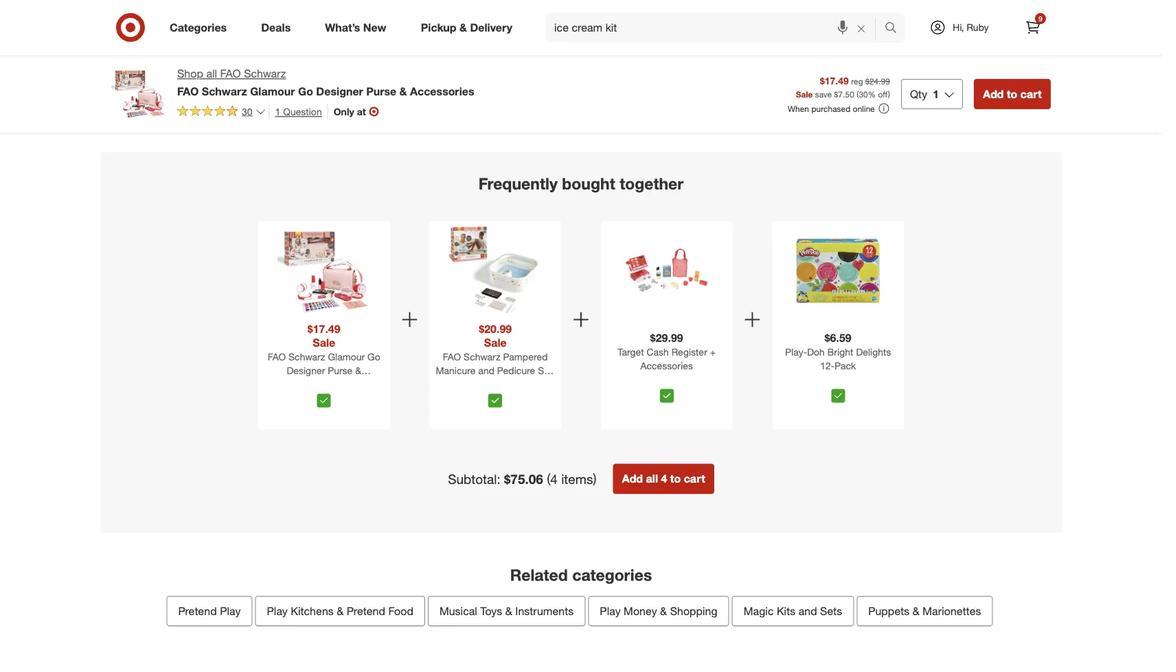 Task type: locate. For each thing, give the bounding box(es) containing it.
disney for disney princess style collection evening essentials purse exclusive add to cart
[[260, 0, 289, 12]]

(4
[[547, 471, 558, 487]]

add to cart button down essentials
[[260, 45, 316, 67]]

2 style from the left
[[471, 0, 492, 12]]

1 vertical spatial designer
[[287, 364, 325, 376]]

to down pickup
[[424, 51, 432, 61]]

add to cart for my look 5-in-1 ultimate nail & hand spa activity kit
[[126, 51, 170, 61]]

cart down 9 link
[[1021, 87, 1042, 101]]

1 inside avenlur wood cosmetic 7-in-1 makeup kit for pretend play
[[981, 23, 986, 35]]

disney up pickup
[[400, 0, 429, 12]]

add to cart button down hand
[[120, 45, 176, 67]]

1 nail from the left
[[120, 12, 136, 24]]

cart inside button
[[684, 472, 705, 486]]

0 horizontal spatial collection
[[260, 12, 303, 24]]

1 vertical spatial $17.49
[[308, 322, 340, 336]]

in-
[[175, 0, 186, 12], [969, 23, 981, 35]]

$17.49 for sale
[[308, 322, 340, 336]]

cart
[[154, 51, 170, 61], [294, 51, 310, 61], [434, 51, 450, 61], [574, 51, 590, 61], [714, 51, 730, 61], [855, 51, 871, 61], [995, 51, 1011, 61], [1021, 87, 1042, 101], [684, 472, 705, 486]]

0 horizontal spatial style
[[331, 0, 352, 12]]

categories link
[[158, 12, 244, 43]]

cart inside the new york doll collection pretend play makeup set add to cart
[[855, 51, 871, 61]]

play inside the new york doll collection pretend play makeup set add to cart
[[903, 23, 921, 35]]

accessories inside $17.49 sale fao schwarz glamour go designer purse & accessories
[[298, 378, 350, 390]]

0 horizontal spatial kit
[[120, 24, 131, 36]]

go inside $17.49 sale fao schwarz glamour go designer purse & accessories
[[368, 351, 380, 363]]

cart right 4
[[684, 472, 705, 486]]

to right 4
[[670, 472, 681, 486]]

save
[[815, 89, 832, 99]]

to down what can we help you find? suggestions appear below "search field"
[[704, 51, 712, 61]]

exclusive
[[260, 36, 300, 48]]

disney princess style collection evening essentials purse exclusive link
[[260, 0, 372, 48]]

together
[[620, 174, 684, 193]]

& inside $17.49 sale fao schwarz glamour go designer purse & accessories
[[355, 364, 361, 376]]

pretend play
[[178, 605, 241, 618]]

0 horizontal spatial set
[[505, 378, 519, 390]]

pretend play link
[[167, 596, 252, 627]]

add to cart up image of fao schwarz glamour go designer purse & accessories
[[126, 51, 170, 61]]

sale up 'when'
[[796, 89, 813, 99]]

0 vertical spatial and
[[478, 364, 495, 376]]

collection
[[260, 12, 303, 24], [400, 12, 443, 24], [820, 23, 864, 35]]

in- inside my look 5-in-1 ultimate nail & hand spa activity kit
[[175, 0, 186, 12]]

pretend inside the new york doll collection pretend play makeup set add to cart
[[866, 23, 900, 35]]

go inside cool maker go glam u- nique nail salon
[[732, 0, 745, 12]]

glamour inside $17.49 sale fao schwarz glamour go designer purse & accessories
[[328, 351, 365, 363]]

subtotal:
[[448, 471, 501, 487]]

0 vertical spatial glamour
[[250, 84, 295, 98]]

2 horizontal spatial go
[[732, 0, 745, 12]]

$17.49 inside $17.49 sale fao schwarz glamour go designer purse & accessories
[[308, 322, 340, 336]]

add to cart button for my look 5-in-1 ultimate nail & hand spa activity kit
[[120, 45, 176, 67]]

to
[[144, 51, 152, 61], [284, 51, 292, 61], [424, 51, 432, 61], [564, 51, 572, 61], [704, 51, 712, 61], [844, 51, 852, 61], [984, 51, 992, 61], [1007, 87, 1018, 101], [670, 472, 681, 486]]

avenlur wood cosmetic 7-in-1 makeup kit for pretend play link
[[960, 0, 1073, 47]]

to for disney princess style collection makeup tote's add to cart button
[[424, 51, 432, 61]]

0 horizontal spatial 30
[[242, 105, 253, 117]]

style inside disney princess style collection evening essentials purse exclusive add to cart
[[331, 0, 352, 12]]

what's new
[[325, 21, 387, 34]]

0 vertical spatial in-
[[175, 0, 186, 12]]

None checkbox
[[831, 389, 845, 403], [489, 394, 502, 408], [831, 389, 845, 403], [489, 394, 502, 408]]

1 horizontal spatial sale
[[484, 336, 507, 350]]

sale inside '$20.99 sale fao schwarz pampered manicure and pedicure spa beauty set'
[[484, 336, 507, 350]]

1 right 5-
[[186, 0, 191, 12]]

0 vertical spatial set
[[857, 35, 872, 47]]

$17.49 sale fao schwarz glamour go designer purse & accessories
[[268, 322, 380, 390]]

1 horizontal spatial style
[[471, 0, 492, 12]]

nique
[[680, 12, 706, 24]]

style for evening
[[331, 0, 352, 12]]

2 vertical spatial go
[[368, 351, 380, 363]]

in- right hi,
[[969, 23, 981, 35]]

fao for $17.49 sale fao schwarz glamour go designer purse & accessories
[[268, 351, 286, 363]]

0 horizontal spatial disney
[[260, 0, 289, 12]]

cosmetic
[[1023, 11, 1064, 23]]

0 horizontal spatial and
[[478, 364, 495, 376]]

makeup inside disney princess style collection makeup tote
[[446, 12, 480, 24]]

play money & shopping
[[600, 605, 718, 618]]

to for add to cart button for barbie makeup case
[[564, 51, 572, 61]]

shop
[[177, 67, 203, 80]]

& inside "link"
[[660, 605, 667, 618]]

2 vertical spatial accessories
[[298, 378, 350, 390]]

0 vertical spatial accessories
[[410, 84, 474, 98]]

1 horizontal spatial collection
[[400, 12, 443, 24]]

1 horizontal spatial glamour
[[328, 351, 365, 363]]

fao for $20.99 sale fao schwarz pampered manicure and pedicure spa beauty set
[[443, 351, 461, 363]]

0 horizontal spatial spa
[[173, 12, 190, 24]]

nail left salon on the right top of page
[[708, 12, 725, 24]]

disney inside disney princess style collection makeup tote
[[400, 0, 429, 12]]

to up image of fao schwarz glamour go designer purse & accessories
[[144, 51, 152, 61]]

2 vertical spatial purse
[[328, 364, 353, 376]]

30 left 1 question link
[[242, 105, 253, 117]]

new for what's
[[363, 21, 387, 34]]

style up what's
[[331, 0, 352, 12]]

9 link
[[1018, 12, 1048, 43]]

collection inside disney princess style collection evening essentials purse exclusive add to cart
[[260, 12, 303, 24]]

when
[[788, 103, 809, 114]]

and right kits
[[799, 605, 817, 618]]

set down york
[[857, 35, 872, 47]]

play kitchens & pretend food link
[[255, 596, 425, 627]]

fao inside $17.49 sale fao schwarz glamour go designer purse & accessories
[[268, 351, 286, 363]]

deals link
[[250, 12, 308, 43]]

1 vertical spatial 30
[[242, 105, 253, 117]]

1 horizontal spatial princess
[[432, 0, 468, 12]]

schwarz
[[244, 67, 286, 80], [202, 84, 247, 98], [289, 351, 325, 363], [464, 351, 501, 363]]

makeup inside the new york doll collection pretend play makeup set add to cart
[[820, 35, 855, 47]]

princess up essentials
[[291, 0, 328, 12]]

purse inside $17.49 sale fao schwarz glamour go designer purse & accessories
[[328, 364, 353, 376]]

fao schwarz glamour go designer purse & accessories image
[[277, 224, 371, 317]]

2 horizontal spatial sale
[[796, 89, 813, 99]]

nail inside my look 5-in-1 ultimate nail & hand spa activity kit
[[120, 12, 136, 24]]

0 horizontal spatial $17.49
[[308, 322, 340, 336]]

add to cart down what can we help you find? suggestions appear below "search field"
[[686, 51, 730, 61]]

go
[[732, 0, 745, 12], [298, 84, 313, 98], [368, 351, 380, 363]]

disney inside disney princess style collection evening essentials purse exclusive add to cart
[[260, 0, 289, 12]]

2 horizontal spatial collection
[[820, 23, 864, 35]]

all
[[206, 67, 217, 80], [646, 472, 658, 486]]

0 horizontal spatial sale
[[313, 336, 335, 350]]

add to cart button down ruby
[[960, 45, 1017, 67]]

1 inside my look 5-in-1 ultimate nail & hand spa activity kit
[[186, 0, 191, 12]]

add to cart down pickup
[[406, 51, 450, 61]]

0 vertical spatial designer
[[316, 84, 363, 98]]

princess inside disney princess style collection evening essentials purse exclusive add to cart
[[291, 0, 328, 12]]

0 horizontal spatial nail
[[120, 12, 136, 24]]

0 vertical spatial $17.49
[[820, 74, 849, 87]]

style
[[331, 0, 352, 12], [471, 0, 492, 12]]

glamour
[[250, 84, 295, 98], [328, 351, 365, 363]]

30 down 'reg'
[[859, 89, 868, 99]]

style inside disney princess style collection makeup tote
[[471, 0, 492, 12]]

purse
[[306, 24, 331, 36], [366, 84, 396, 98], [328, 364, 353, 376]]

$
[[834, 89, 838, 99]]

1 horizontal spatial set
[[857, 35, 872, 47]]

accessories
[[410, 84, 474, 98], [641, 360, 693, 372], [298, 378, 350, 390]]

search button
[[879, 12, 912, 45]]

schwarz for $20.99 sale fao schwarz pampered manicure and pedicure spa beauty set
[[464, 351, 501, 363]]

sale up fao schwarz glamour go designer purse & accessories link
[[313, 336, 335, 350]]

1 vertical spatial go
[[298, 84, 313, 98]]

$17.49 up fao schwarz glamour go designer purse & accessories link
[[308, 322, 340, 336]]

play-doh bright delights 12-pack link
[[775, 345, 901, 384]]

add to cart for barbie makeup case
[[546, 51, 590, 61]]

cart down hand
[[154, 51, 170, 61]]

add inside the new york doll collection pretend play makeup set add to cart
[[826, 51, 842, 61]]

1 vertical spatial accessories
[[641, 360, 693, 372]]

sets
[[820, 605, 842, 618]]

0 horizontal spatial new
[[363, 21, 387, 34]]

& inside shop all fao schwarz fao schwarz glamour go designer purse & accessories
[[400, 84, 407, 98]]

add to cart down avenlur wood cosmetic 7-in-1 makeup kit for pretend play
[[983, 87, 1042, 101]]

1 vertical spatial set
[[505, 378, 519, 390]]

2 horizontal spatial accessories
[[641, 360, 693, 372]]

$6.59
[[825, 332, 852, 345]]

0 horizontal spatial accessories
[[298, 378, 350, 390]]

1 vertical spatial purse
[[366, 84, 396, 98]]

1 vertical spatial in-
[[969, 23, 981, 35]]

$17.49 inside $17.49 reg $24.99 sale save $ 7.50 ( 30 % off )
[[820, 74, 849, 87]]

0 vertical spatial go
[[732, 0, 745, 12]]

1 horizontal spatial spa
[[538, 364, 555, 376]]

puppets & marionettes link
[[857, 596, 993, 627]]

kit down my
[[120, 24, 131, 36]]

add to cart button up 'reg'
[[820, 45, 877, 67]]

collection inside disney princess style collection makeup tote
[[400, 12, 443, 24]]

add left 4
[[622, 472, 643, 486]]

princess inside disney princess style collection makeup tote
[[432, 0, 468, 12]]

$29.99 target cash register + accessories
[[618, 332, 716, 372]]

play
[[903, 23, 921, 35], [997, 35, 1015, 47], [220, 605, 241, 618], [267, 605, 288, 618], [600, 605, 621, 618]]

and up beauty
[[478, 364, 495, 376]]

1 horizontal spatial new
[[839, 11, 858, 23]]

$17.49
[[820, 74, 849, 87], [308, 322, 340, 336]]

add to cart button down pickup
[[400, 45, 456, 67]]

1 horizontal spatial nail
[[708, 12, 725, 24]]

add to cart button down what can we help you find? suggestions appear below "search field"
[[680, 45, 737, 67]]

1 horizontal spatial all
[[646, 472, 658, 486]]

barbie makeup case link
[[540, 0, 653, 23]]

1 horizontal spatial and
[[799, 605, 817, 618]]

sale inside $17.49 sale fao schwarz glamour go designer purse & accessories
[[313, 336, 335, 350]]

set inside the new york doll collection pretend play makeup set add to cart
[[857, 35, 872, 47]]

sale
[[796, 89, 813, 99], [313, 336, 335, 350], [484, 336, 507, 350]]

0 horizontal spatial glamour
[[250, 84, 295, 98]]

add to cart button down barbie
[[540, 45, 597, 67]]

designer inside $17.49 sale fao schwarz glamour go designer purse & accessories
[[287, 364, 325, 376]]

marionettes
[[923, 605, 981, 618]]

1 princess from the left
[[291, 0, 328, 12]]

disney up deals
[[260, 0, 289, 12]]

to down exclusive
[[284, 51, 292, 61]]

sale down '$20.99'
[[484, 336, 507, 350]]

set inside '$20.99 sale fao schwarz pampered manicure and pedicure spa beauty set'
[[505, 378, 519, 390]]

1 horizontal spatial in-
[[969, 23, 981, 35]]

1 horizontal spatial accessories
[[410, 84, 474, 98]]

to down avenlur wood cosmetic 7-in-1 makeup kit for pretend play
[[1007, 87, 1018, 101]]

style up delivery
[[471, 0, 492, 12]]

kit left for
[[1026, 23, 1037, 35]]

1 vertical spatial all
[[646, 472, 658, 486]]

0 horizontal spatial in-
[[175, 0, 186, 12]]

new inside the new york doll collection pretend play makeup set add to cart
[[839, 11, 858, 23]]

magic kits and sets link
[[732, 596, 854, 627]]

tote
[[483, 12, 501, 24]]

$17.49 reg $24.99 sale save $ 7.50 ( 30 % off )
[[796, 74, 890, 99]]

1 horizontal spatial $17.49
[[820, 74, 849, 87]]

schwarz inside '$20.99 sale fao schwarz pampered manicure and pedicure spa beauty set'
[[464, 351, 501, 363]]

categories
[[170, 21, 227, 34]]

(
[[857, 89, 859, 99]]

add down hi, ruby
[[967, 51, 982, 61]]

$17.49 up $
[[820, 74, 849, 87]]

online
[[853, 103, 875, 114]]

new right what's
[[363, 21, 387, 34]]

0 vertical spatial purse
[[306, 24, 331, 36]]

2 disney from the left
[[400, 0, 429, 12]]

add to cart button
[[120, 45, 176, 67], [260, 45, 316, 67], [400, 45, 456, 67], [540, 45, 597, 67], [680, 45, 737, 67], [820, 45, 877, 67], [960, 45, 1017, 67], [974, 79, 1051, 109]]

1 style from the left
[[331, 0, 352, 12]]

1 horizontal spatial disney
[[400, 0, 429, 12]]

0 vertical spatial all
[[206, 67, 217, 80]]

kits
[[777, 605, 796, 618]]

in- inside avenlur wood cosmetic 7-in-1 makeup kit for pretend play
[[969, 23, 981, 35]]

all inside shop all fao schwarz fao schwarz glamour go designer purse & accessories
[[206, 67, 217, 80]]

add to cart button for cool maker go glam u- nique nail salon
[[680, 45, 737, 67]]

schwarz inside $17.49 sale fao schwarz glamour go designer purse & accessories
[[289, 351, 325, 363]]

1 disney from the left
[[260, 0, 289, 12]]

&
[[139, 12, 145, 24], [460, 21, 467, 34], [400, 84, 407, 98], [355, 364, 361, 376], [337, 605, 344, 618], [505, 605, 512, 618], [660, 605, 667, 618], [913, 605, 920, 618]]

nail inside cool maker go glam u- nique nail salon
[[708, 12, 725, 24]]

add to cart down barbie
[[546, 51, 590, 61]]

bright
[[828, 346, 854, 358]]

1 horizontal spatial go
[[368, 351, 380, 363]]

set down pedicure
[[505, 378, 519, 390]]

in- right hand
[[175, 0, 186, 12]]

0 vertical spatial spa
[[173, 12, 190, 24]]

spa
[[173, 12, 190, 24], [538, 364, 555, 376]]

manicure
[[436, 364, 476, 376]]

qty
[[910, 87, 928, 101]]

york
[[861, 11, 880, 23]]

new
[[839, 11, 858, 23], [363, 21, 387, 34]]

pack
[[835, 360, 856, 372]]

add up $17.49 reg $24.99 sale save $ 7.50 ( 30 % off )
[[826, 51, 842, 61]]

add down exclusive
[[266, 51, 281, 61]]

None checkbox
[[660, 389, 674, 403], [317, 394, 331, 408], [660, 389, 674, 403], [317, 394, 331, 408]]

1 vertical spatial glamour
[[328, 351, 365, 363]]

the
[[820, 11, 836, 23]]

wood
[[995, 11, 1020, 23]]

avenlur
[[960, 11, 992, 23]]

1 left question
[[275, 105, 281, 117]]

add to cart button down avenlur wood cosmetic 7-in-1 makeup kit for pretend play
[[974, 79, 1051, 109]]

all left 4
[[646, 472, 658, 486]]

to up 'reg'
[[844, 51, 852, 61]]

30 inside $17.49 reg $24.99 sale save $ 7.50 ( 30 % off )
[[859, 89, 868, 99]]

princess up pickup
[[432, 0, 468, 12]]

avenlur wood cosmetic 7-in-1 makeup kit for pretend play
[[960, 11, 1064, 47]]

purse inside disney princess style collection evening essentials purse exclusive add to cart
[[306, 24, 331, 36]]

1 horizontal spatial 30
[[859, 89, 868, 99]]

to down ruby
[[984, 51, 992, 61]]

0 horizontal spatial princess
[[291, 0, 328, 12]]

1 right the 7-
[[981, 23, 986, 35]]

off
[[878, 89, 888, 99]]

style for makeup
[[471, 0, 492, 12]]

sale for $20.99
[[484, 336, 507, 350]]

1 vertical spatial spa
[[538, 364, 555, 376]]

cart up 'reg'
[[855, 51, 871, 61]]

0 horizontal spatial go
[[298, 84, 313, 98]]

fao inside '$20.99 sale fao schwarz pampered manicure and pedicure spa beauty set'
[[443, 351, 461, 363]]

purchased
[[812, 103, 851, 114]]

1 horizontal spatial kit
[[1026, 23, 1037, 35]]

new right the
[[839, 11, 858, 23]]

to down barbie
[[564, 51, 572, 61]]

2 nail from the left
[[708, 12, 725, 24]]

9
[[1039, 14, 1043, 23]]

0 vertical spatial 30
[[859, 89, 868, 99]]

all inside button
[[646, 472, 658, 486]]

fao schwarz pampered manicure and pedicure spa beauty set link
[[432, 350, 558, 390]]

nail left look
[[120, 12, 136, 24]]

2 princess from the left
[[432, 0, 468, 12]]

cart down exclusive
[[294, 51, 310, 61]]

musical
[[440, 605, 477, 618]]

spa inside my look 5-in-1 ultimate nail & hand spa activity kit
[[173, 12, 190, 24]]

all right shop
[[206, 67, 217, 80]]

play inside "link"
[[600, 605, 621, 618]]

0 horizontal spatial all
[[206, 67, 217, 80]]

kit inside my look 5-in-1 ultimate nail & hand spa activity kit
[[120, 24, 131, 36]]

target cash register + accessories image
[[620, 224, 713, 317]]

at
[[357, 105, 366, 117]]



Task type: vqa. For each thing, say whether or not it's contained in the screenshot.
fourth "Add" from left
no



Task type: describe. For each thing, give the bounding box(es) containing it.
add down pickup
[[406, 51, 422, 61]]

puppets & marionettes
[[869, 605, 981, 618]]

$17.49 for reg
[[820, 74, 849, 87]]

u-
[[773, 0, 784, 12]]

kitchens
[[291, 605, 334, 618]]

sale inside $17.49 reg $24.99 sale save $ 7.50 ( 30 % off )
[[796, 89, 813, 99]]

fao schwarz pampered manicure and pedicure spa beauty set image
[[449, 224, 542, 317]]

What can we help you find? suggestions appear below search field
[[546, 12, 888, 43]]

1 question
[[275, 105, 322, 117]]

)
[[888, 89, 890, 99]]

to for add to cart button underneath ruby
[[984, 51, 992, 61]]

disney princess style collection evening essentials purse exclusive add to cart
[[260, 0, 352, 61]]

cart inside disney princess style collection evening essentials purse exclusive add to cart
[[294, 51, 310, 61]]

makeup inside avenlur wood cosmetic 7-in-1 makeup kit for pretend play
[[989, 23, 1023, 35]]

what's new link
[[313, 12, 404, 43]]

new for the
[[839, 11, 858, 23]]

musical toys & instruments
[[440, 605, 574, 618]]

the new york doll collection pretend play makeup set add to cart
[[820, 11, 921, 61]]

fao schwarz glamour go designer purse & accessories link
[[261, 350, 387, 390]]

to inside disney princess style collection evening essentials purse exclusive add to cart
[[284, 51, 292, 61]]

only at
[[334, 105, 366, 117]]

shop all fao schwarz fao schwarz glamour go designer purse & accessories
[[177, 67, 474, 98]]

disney princess style collection makeup tote link
[[400, 0, 512, 24]]

add to cart button for disney princess style collection makeup tote
[[400, 45, 456, 67]]

reg
[[851, 76, 863, 86]]

maker
[[703, 0, 730, 12]]

disney princess style collection makeup tote
[[400, 0, 501, 24]]

12-
[[820, 360, 835, 372]]

essentials
[[260, 24, 303, 36]]

$75.06
[[504, 471, 543, 487]]

4
[[661, 472, 667, 486]]

target
[[618, 346, 644, 358]]

add to cart for cool maker go glam u- nique nail salon
[[686, 51, 730, 61]]

cool maker go glam u- nique nail salon link
[[680, 0, 793, 24]]

cart down what can we help you find? suggestions appear below "search field"
[[714, 51, 730, 61]]

cash
[[647, 346, 669, 358]]

cart down avenlur wood cosmetic 7-in-1 makeup kit for pretend play
[[995, 51, 1011, 61]]

target cash register + accessories link
[[604, 345, 730, 384]]

add down barbie
[[546, 51, 562, 61]]

add up image of fao schwarz glamour go designer purse & accessories
[[126, 51, 141, 61]]

all for shop
[[206, 67, 217, 80]]

nail for salon
[[708, 12, 725, 24]]

deals
[[261, 21, 291, 34]]

$20.99 sale fao schwarz pampered manicure and pedicure spa beauty set
[[436, 322, 555, 390]]

7-
[[960, 23, 969, 35]]

add all 4 to cart button
[[613, 464, 714, 494]]

my
[[120, 0, 134, 12]]

magic
[[744, 605, 774, 618]]

to for add to cart button for cool maker go glam u- nique nail salon
[[704, 51, 712, 61]]

1 right qty
[[933, 87, 939, 101]]

register
[[672, 346, 707, 358]]

money
[[624, 605, 657, 618]]

collection inside the new york doll collection pretend play makeup set add to cart
[[820, 23, 864, 35]]

add all 4 to cart
[[622, 472, 705, 486]]

glamour inside shop all fao schwarz fao schwarz glamour go designer purse & accessories
[[250, 84, 295, 98]]

food
[[388, 605, 414, 618]]

frequently bought together
[[479, 174, 684, 193]]

cool maker go glam u- nique nail salon
[[680, 0, 784, 24]]

glam
[[748, 0, 771, 12]]

to inside the new york doll collection pretend play makeup set add to cart
[[844, 51, 852, 61]]

pretend inside avenlur wood cosmetic 7-in-1 makeup kit for pretend play
[[960, 35, 994, 47]]

kit inside avenlur wood cosmetic 7-in-1 makeup kit for pretend play
[[1026, 23, 1037, 35]]

hi, ruby
[[953, 21, 989, 33]]

barbie
[[540, 11, 568, 23]]

collection for evening
[[260, 12, 303, 24]]

related categories
[[510, 566, 652, 585]]

designer inside shop all fao schwarz fao schwarz glamour go designer purse & accessories
[[316, 84, 363, 98]]

schwarz for shop all fao schwarz fao schwarz glamour go designer purse & accessories
[[244, 67, 286, 80]]

cart down barbie makeup case
[[574, 51, 590, 61]]

activity
[[193, 12, 224, 24]]

frequently
[[479, 174, 558, 193]]

add down avenlur wood cosmetic 7-in-1 makeup kit for pretend play
[[983, 87, 1004, 101]]

instruments
[[515, 605, 574, 618]]

+
[[710, 346, 716, 358]]

1 vertical spatial and
[[799, 605, 817, 618]]

princess for makeup
[[432, 0, 468, 12]]

& inside my look 5-in-1 ultimate nail & hand spa activity kit
[[139, 12, 145, 24]]

hi,
[[953, 21, 964, 33]]

to for my look 5-in-1 ultimate nail & hand spa activity kit's add to cart button
[[144, 51, 152, 61]]

toys
[[480, 605, 502, 618]]

my look 5-in-1 ultimate nail & hand spa activity kit
[[120, 0, 230, 36]]

add inside disney princess style collection evening essentials purse exclusive add to cart
[[266, 51, 281, 61]]

$24.99
[[866, 76, 890, 86]]

add to cart button for disney princess style collection evening essentials purse exclusive
[[260, 45, 316, 67]]

purse inside shop all fao schwarz fao schwarz glamour go designer purse & accessories
[[366, 84, 396, 98]]

case
[[608, 11, 630, 23]]

what's
[[325, 21, 360, 34]]

play kitchens & pretend food
[[267, 605, 414, 618]]

magic kits and sets
[[744, 605, 842, 618]]

bought
[[562, 174, 615, 193]]

play money & shopping link
[[588, 596, 729, 627]]

cart down pickup
[[434, 51, 450, 61]]

doh
[[807, 346, 825, 358]]

accessories inside '$29.99 target cash register + accessories'
[[641, 360, 693, 372]]

add to cart button for the new york doll collection pretend play makeup set
[[820, 45, 877, 67]]

fao for shop all fao schwarz fao schwarz glamour go designer purse & accessories
[[220, 67, 241, 80]]

for
[[1040, 23, 1052, 35]]

add down what can we help you find? suggestions appear below "search field"
[[686, 51, 702, 61]]

princess for evening
[[291, 0, 328, 12]]

qty 1
[[910, 87, 939, 101]]

to inside button
[[670, 472, 681, 486]]

play-
[[785, 346, 807, 358]]

add inside 'add all 4 to cart' button
[[622, 472, 643, 486]]

when purchased online
[[788, 103, 875, 114]]

$6.59 play-doh bright delights 12-pack
[[785, 332, 891, 372]]

sale for $17.49
[[313, 336, 335, 350]]

spa inside '$20.99 sale fao schwarz pampered manicure and pedicure spa beauty set'
[[538, 364, 555, 376]]

to for add to cart button underneath avenlur wood cosmetic 7-in-1 makeup kit for pretend play
[[1007, 87, 1018, 101]]

delights
[[856, 346, 891, 358]]

pickup & delivery link
[[409, 12, 530, 43]]

%
[[868, 89, 876, 99]]

add to cart button for barbie makeup case
[[540, 45, 597, 67]]

accessories inside shop all fao schwarz fao schwarz glamour go designer purse & accessories
[[410, 84, 474, 98]]

play-doh bright delights 12-pack image
[[792, 224, 885, 317]]

pedicure
[[497, 364, 535, 376]]

evening
[[306, 12, 340, 24]]

and inside '$20.99 sale fao schwarz pampered manicure and pedicure spa beauty set'
[[478, 364, 495, 376]]

30 link
[[177, 104, 266, 120]]

schwarz for $17.49 sale fao schwarz glamour go designer purse & accessories
[[289, 351, 325, 363]]

go inside shop all fao schwarz fao schwarz glamour go designer purse & accessories
[[298, 84, 313, 98]]

search
[[879, 22, 912, 35]]

hand
[[147, 12, 170, 24]]

play inside avenlur wood cosmetic 7-in-1 makeup kit for pretend play
[[997, 35, 1015, 47]]

subtotal: $75.06 (4 items)
[[448, 471, 597, 487]]

beauty
[[472, 378, 502, 390]]

nail for &
[[120, 12, 136, 24]]

disney for disney princess style collection makeup tote
[[400, 0, 429, 12]]

add to cart for disney princess style collection makeup tote
[[406, 51, 450, 61]]

add to cart down ruby
[[967, 51, 1011, 61]]

$29.99
[[650, 332, 683, 345]]

related
[[510, 566, 568, 585]]

7.50
[[838, 89, 854, 99]]

question
[[283, 105, 322, 117]]

1 inside 1 question link
[[275, 105, 281, 117]]

collection for makeup
[[400, 12, 443, 24]]

all for add
[[646, 472, 658, 486]]

image of fao schwarz glamour go designer purse & accessories image
[[111, 66, 166, 121]]

only
[[334, 105, 354, 117]]

pampered
[[503, 351, 548, 363]]

doll
[[882, 11, 899, 23]]

ruby
[[967, 21, 989, 33]]

barbie makeup case
[[540, 11, 630, 23]]

shopping
[[670, 605, 718, 618]]



